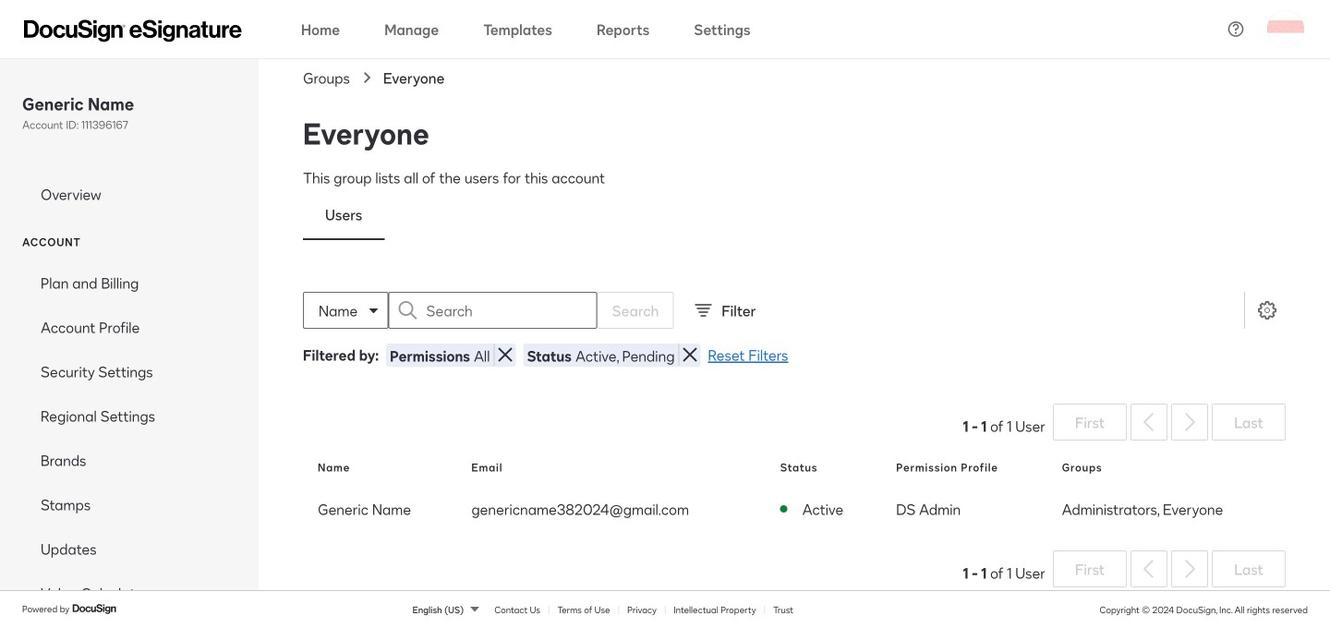 Task type: locate. For each thing, give the bounding box(es) containing it.
account element
[[0, 261, 259, 615]]



Task type: describe. For each thing, give the bounding box(es) containing it.
docusign admin image
[[24, 20, 242, 42]]

your uploaded profile image image
[[1267, 11, 1304, 48]]

Search text field
[[426, 293, 596, 328]]

docusign image
[[72, 602, 118, 616]]



Task type: vqa. For each thing, say whether or not it's contained in the screenshot.
group
no



